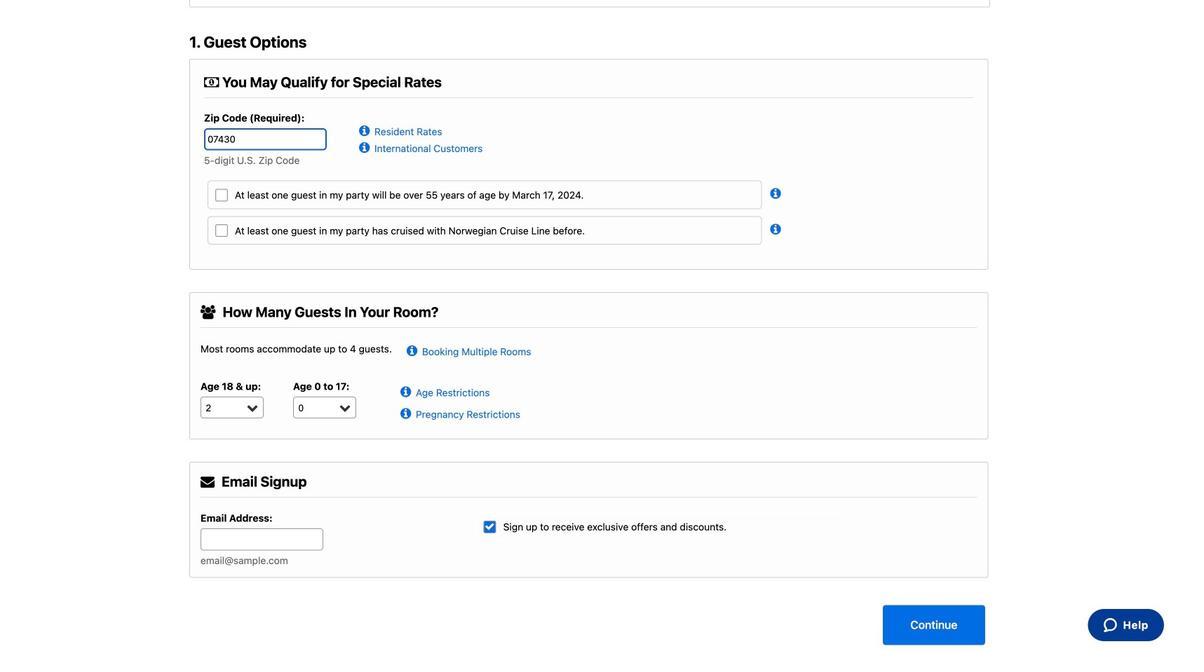 Task type: vqa. For each thing, say whether or not it's contained in the screenshot.
email field
yes



Task type: locate. For each thing, give the bounding box(es) containing it.
info circle image
[[771, 220, 786, 235], [407, 342, 422, 356]]

None email field
[[201, 529, 323, 551]]

1 vertical spatial group
[[201, 381, 386, 429]]

info circle image
[[359, 122, 375, 136], [359, 139, 375, 153], [771, 185, 786, 199], [401, 383, 416, 397], [401, 405, 416, 419]]

0 vertical spatial group
[[204, 112, 974, 119]]

None text field
[[204, 128, 327, 150]]

0 vertical spatial info circle image
[[771, 220, 786, 235]]

users image
[[201, 306, 216, 320]]

envelope image
[[201, 475, 215, 489]]

1 vertical spatial info circle image
[[407, 342, 422, 356]]

group
[[204, 112, 974, 119], [201, 381, 386, 429]]

0 horizontal spatial info circle image
[[407, 342, 422, 356]]

money image
[[204, 75, 219, 89]]

1 horizontal spatial info circle image
[[771, 220, 786, 235]]



